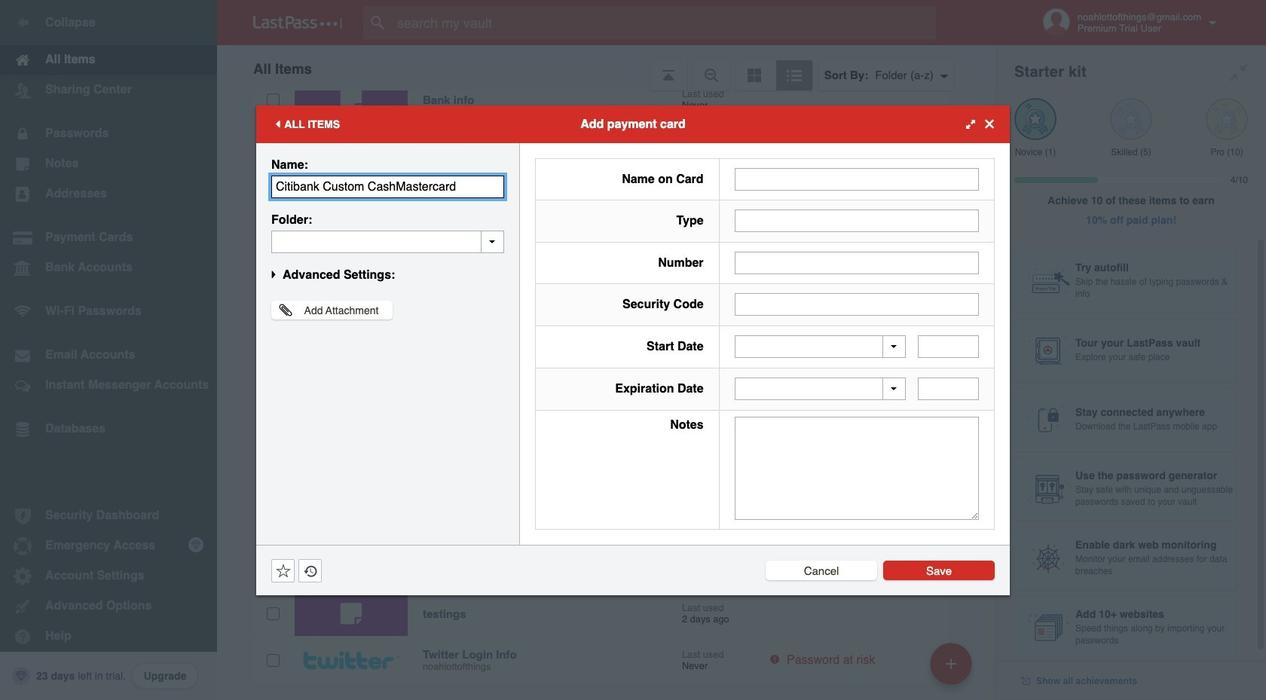 Task type: locate. For each thing, give the bounding box(es) containing it.
None text field
[[735, 168, 980, 191], [271, 230, 504, 253], [735, 252, 980, 274], [735, 417, 980, 520], [735, 168, 980, 191], [271, 230, 504, 253], [735, 252, 980, 274], [735, 417, 980, 520]]

dialog
[[256, 105, 1010, 595]]

new item navigation
[[925, 639, 982, 701]]

new item image
[[946, 659, 957, 669]]

main navigation navigation
[[0, 0, 217, 701]]

None text field
[[271, 175, 504, 198], [735, 210, 980, 232], [735, 294, 980, 316], [918, 336, 980, 358], [918, 378, 980, 401], [271, 175, 504, 198], [735, 210, 980, 232], [735, 294, 980, 316], [918, 336, 980, 358], [918, 378, 980, 401]]



Task type: vqa. For each thing, say whether or not it's contained in the screenshot.
Main navigation Navigation
yes



Task type: describe. For each thing, give the bounding box(es) containing it.
Search search field
[[363, 6, 966, 39]]

search my vault text field
[[363, 6, 966, 39]]

vault options navigation
[[217, 45, 997, 90]]

lastpass image
[[253, 16, 342, 29]]



